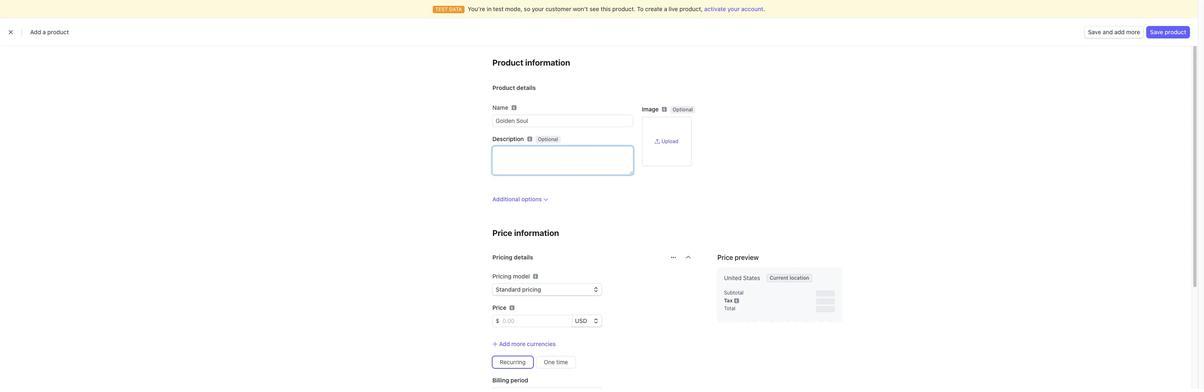 Task type: locate. For each thing, give the bounding box(es) containing it.
0 vertical spatial details
[[517, 84, 536, 91]]

price information
[[493, 228, 559, 238]]

additional options
[[493, 196, 542, 203]]

more right add in the right top of the page
[[1127, 28, 1141, 36]]

add for add a product
[[30, 28, 41, 36]]

details inside button
[[514, 254, 533, 261]]

info image right model
[[533, 274, 538, 279]]

to
[[637, 5, 644, 12]]

your right activate at the right of the page
[[728, 5, 740, 12]]

1 horizontal spatial product
[[1165, 28, 1187, 36]]

save left the and
[[1088, 28, 1101, 36]]

product
[[47, 28, 69, 36], [1165, 28, 1187, 36]]

add
[[30, 28, 41, 36], [499, 341, 510, 348]]

pricing details
[[493, 254, 533, 261]]

1 horizontal spatial info image
[[735, 298, 739, 303]]

optional for description
[[538, 136, 558, 142]]

this
[[601, 5, 611, 12]]

product inside button
[[1165, 28, 1187, 36]]

you're in test mode, so your customer won't see this product. to create a live product, activate your account .
[[468, 5, 765, 12]]

1 your from the left
[[532, 5, 544, 12]]

1 horizontal spatial more
[[1127, 28, 1141, 36]]

product
[[493, 58, 524, 67], [493, 84, 515, 91]]

united
[[724, 275, 742, 282]]

1 product from the left
[[47, 28, 69, 36]]

0 vertical spatial information
[[525, 58, 570, 67]]

pricing for pricing details
[[493, 254, 513, 261]]

price for price information
[[493, 228, 512, 238]]

2 save from the left
[[1150, 28, 1164, 36]]

a
[[664, 5, 667, 12], [43, 28, 46, 36]]

add a product
[[30, 28, 69, 36]]

usd
[[575, 318, 587, 325]]

1 horizontal spatial optional
[[673, 107, 693, 113]]

0 vertical spatial product
[[493, 58, 524, 67]]

pricing
[[493, 254, 513, 261], [493, 273, 512, 280]]

0.00 text field
[[499, 316, 572, 327]]

add
[[1115, 28, 1125, 36]]

0 horizontal spatial your
[[532, 5, 544, 12]]

period
[[511, 377, 528, 384]]

1 pricing from the top
[[493, 254, 513, 261]]

$ button
[[493, 316, 499, 327]]

1 vertical spatial information
[[514, 228, 559, 238]]

more up recurring
[[512, 341, 526, 348]]

pricing up pricing model
[[493, 254, 513, 261]]

add inside button
[[499, 341, 510, 348]]

$
[[496, 318, 499, 325]]

product information
[[493, 58, 570, 67]]

0 horizontal spatial a
[[43, 28, 46, 36]]

info image
[[533, 274, 538, 279], [735, 298, 739, 303]]

add for add more currencies
[[499, 341, 510, 348]]

save right add in the right top of the page
[[1150, 28, 1164, 36]]

more
[[1127, 28, 1141, 36], [512, 341, 526, 348]]

2 product from the left
[[1165, 28, 1187, 36]]

save product
[[1150, 28, 1187, 36]]

1 horizontal spatial your
[[728, 5, 740, 12]]

states
[[743, 275, 760, 282]]

0 vertical spatial a
[[664, 5, 667, 12]]

1 vertical spatial price
[[718, 254, 733, 261]]

optional
[[673, 107, 693, 113], [538, 136, 558, 142]]

product up product details
[[493, 58, 524, 67]]

2 product from the top
[[493, 84, 515, 91]]

product up name
[[493, 84, 515, 91]]

info image down the subtotal
[[735, 298, 739, 303]]

1 vertical spatial pricing
[[493, 273, 512, 280]]

price preview
[[718, 254, 759, 261]]

in
[[487, 5, 492, 12]]

pricing inside button
[[493, 254, 513, 261]]

0 vertical spatial price
[[493, 228, 512, 238]]

upload button
[[655, 138, 679, 145]]

optional right image on the top right of the page
[[673, 107, 693, 113]]

search…
[[503, 6, 524, 12]]

preview
[[735, 254, 759, 261]]

details for product details
[[517, 84, 536, 91]]

activate your account link
[[705, 5, 763, 12]]

add more currencies button
[[493, 340, 556, 349]]

save inside button
[[1088, 28, 1101, 36]]

your right so
[[532, 5, 544, 12]]

1 vertical spatial add
[[499, 341, 510, 348]]

save inside button
[[1150, 28, 1164, 36]]

billing period
[[493, 377, 528, 384]]

model
[[513, 273, 530, 280]]

details for pricing details
[[514, 254, 533, 261]]

your
[[532, 5, 544, 12], [728, 5, 740, 12]]

1 vertical spatial more
[[512, 341, 526, 348]]

0 vertical spatial info image
[[533, 274, 538, 279]]

save
[[1088, 28, 1101, 36], [1150, 28, 1164, 36]]

1 horizontal spatial add
[[499, 341, 510, 348]]

pricing for pricing model
[[493, 273, 512, 280]]

tab list
[[267, 61, 915, 76]]

0 horizontal spatial optional
[[538, 136, 558, 142]]

pricing details button
[[488, 249, 666, 264]]

1 vertical spatial product
[[493, 84, 515, 91]]

1 save from the left
[[1088, 28, 1101, 36]]

0 horizontal spatial product
[[47, 28, 69, 36]]

image
[[642, 106, 659, 113]]

1 vertical spatial optional
[[538, 136, 558, 142]]

activate
[[705, 5, 726, 12]]

details down product information
[[517, 84, 536, 91]]

billing
[[493, 377, 509, 384]]

product for product details
[[493, 84, 515, 91]]

price up pricing details
[[493, 228, 512, 238]]

1 product from the top
[[493, 58, 524, 67]]

0 horizontal spatial info image
[[533, 274, 538, 279]]

svg image
[[671, 255, 676, 260]]

information
[[525, 58, 570, 67], [514, 228, 559, 238]]

details
[[517, 84, 536, 91], [514, 254, 533, 261]]

price left preview
[[718, 254, 733, 261]]

live
[[669, 5, 678, 12]]

0 vertical spatial more
[[1127, 28, 1141, 36]]

1 vertical spatial details
[[514, 254, 533, 261]]

2 vertical spatial price
[[493, 304, 506, 311]]

None text field
[[493, 147, 633, 175]]

0 horizontal spatial more
[[512, 341, 526, 348]]

0 horizontal spatial save
[[1088, 28, 1101, 36]]

usd button
[[572, 316, 602, 327]]

optional down premium plan, sunglasses, etc. text field
[[538, 136, 558, 142]]

details up model
[[514, 254, 533, 261]]

price
[[493, 228, 512, 238], [718, 254, 733, 261], [493, 304, 506, 311]]

2 pricing from the top
[[493, 273, 512, 280]]

1 vertical spatial info image
[[735, 298, 739, 303]]

description
[[493, 135, 524, 142]]

pricing left model
[[493, 273, 512, 280]]

current location
[[770, 275, 809, 281]]

recurring
[[500, 359, 526, 366]]

1 horizontal spatial save
[[1150, 28, 1164, 36]]

0 vertical spatial pricing
[[493, 254, 513, 261]]

price up $
[[493, 304, 506, 311]]

0 horizontal spatial add
[[30, 28, 41, 36]]

0 vertical spatial optional
[[673, 107, 693, 113]]

0 vertical spatial add
[[30, 28, 41, 36]]



Task type: vqa. For each thing, say whether or not it's contained in the screenshot.
Price preview at the right of the page
yes



Task type: describe. For each thing, give the bounding box(es) containing it.
total
[[724, 306, 736, 312]]

optional for image
[[673, 107, 693, 113]]

save and add more button
[[1085, 26, 1144, 38]]

pricing model
[[493, 273, 530, 280]]

2 your from the left
[[728, 5, 740, 12]]

save product button
[[1147, 26, 1190, 38]]

info element
[[533, 274, 538, 279]]

subtotal
[[724, 290, 744, 296]]

Premium Plan, sunglasses, etc. text field
[[493, 115, 633, 127]]

time
[[557, 359, 568, 366]]

one time
[[544, 359, 568, 366]]

save and add more
[[1088, 28, 1141, 36]]

add more currencies
[[499, 341, 556, 348]]

customer
[[546, 5, 571, 12]]

current
[[770, 275, 789, 281]]

product for product information
[[493, 58, 524, 67]]

united states
[[724, 275, 760, 282]]

more inside button
[[1127, 28, 1141, 36]]

additional options button
[[493, 195, 549, 204]]

location
[[790, 275, 809, 281]]

product.
[[612, 5, 636, 12]]

create
[[645, 5, 663, 12]]

1 vertical spatial a
[[43, 28, 46, 36]]

so
[[524, 5, 530, 12]]

options
[[522, 196, 542, 203]]

Search… search field
[[489, 4, 692, 14]]

more inside button
[[512, 341, 526, 348]]

additional
[[493, 196, 520, 203]]

mode,
[[505, 5, 522, 12]]

name
[[493, 104, 508, 111]]

save for save product
[[1150, 28, 1164, 36]]

.
[[763, 5, 765, 12]]

information for product information
[[525, 58, 570, 67]]

products
[[267, 46, 316, 59]]

save for save and add more
[[1088, 28, 1101, 36]]

product,
[[680, 5, 703, 12]]

test
[[493, 5, 504, 12]]

one
[[544, 359, 555, 366]]

1 horizontal spatial a
[[664, 5, 667, 12]]

currencies
[[527, 341, 556, 348]]

see
[[590, 5, 599, 12]]

tax
[[724, 298, 733, 304]]

price for price preview
[[718, 254, 733, 261]]

account
[[741, 5, 763, 12]]

won't
[[573, 5, 588, 12]]

and
[[1103, 28, 1113, 36]]

information for price information
[[514, 228, 559, 238]]

product details
[[493, 84, 536, 91]]

upload
[[662, 138, 679, 145]]

you're
[[468, 5, 485, 12]]



